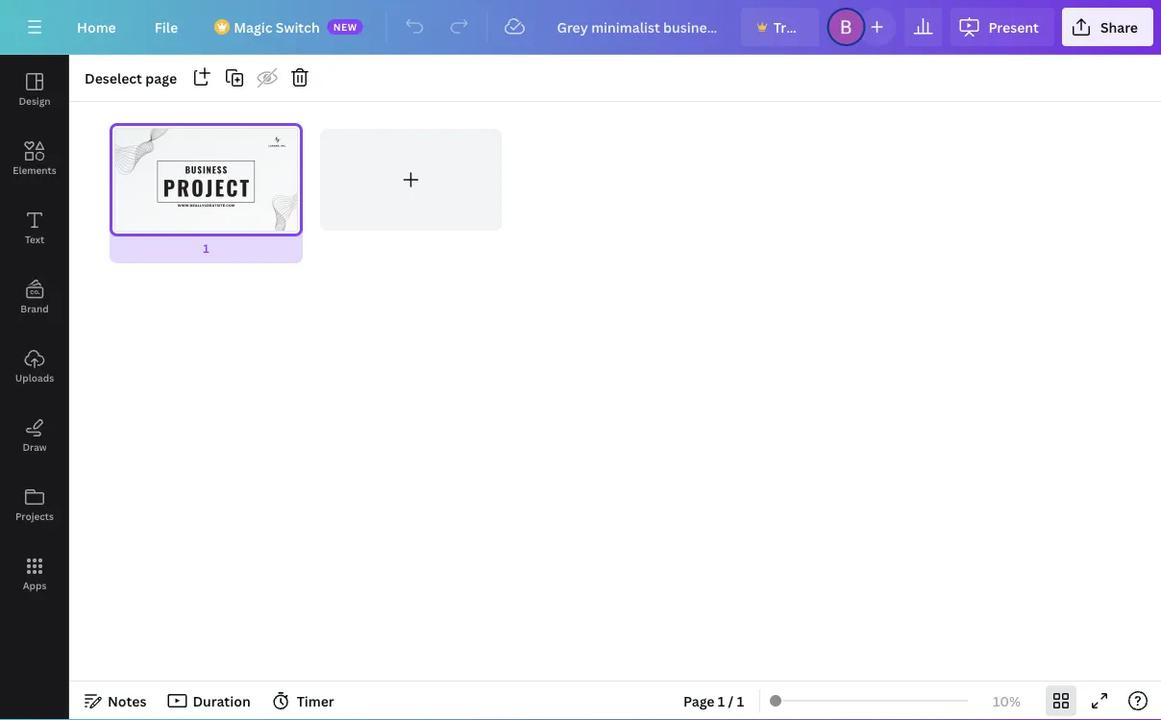 Task type: locate. For each thing, give the bounding box(es) containing it.
home
[[77, 18, 116, 36]]

0 horizontal spatial 1
[[203, 241, 209, 256]]

/
[[729, 692, 734, 710]]

present button
[[951, 8, 1055, 46]]

1 left /
[[718, 692, 725, 710]]

Design title text field
[[542, 8, 734, 46]]

design button
[[0, 55, 69, 124]]

canva
[[798, 18, 839, 36]]

1 horizontal spatial 1
[[718, 692, 725, 710]]

duration
[[193, 692, 251, 710]]

apps
[[23, 579, 47, 592]]

new
[[333, 20, 358, 33]]

design
[[19, 94, 51, 107]]

brand
[[20, 302, 49, 315]]

pro
[[842, 18, 864, 36]]

1 down "www.reallygreatsite.com"
[[203, 241, 209, 256]]

file
[[155, 18, 178, 36]]

notes button
[[77, 686, 154, 717]]

1 right /
[[737, 692, 744, 710]]

draw
[[23, 440, 47, 453]]

text
[[25, 233, 44, 246]]

duration button
[[162, 686, 258, 717]]

10%
[[994, 692, 1021, 710]]

inc.
[[281, 144, 286, 147]]

brand button
[[0, 263, 69, 332]]

deselect page button
[[77, 63, 185, 93]]

1
[[203, 241, 209, 256], [718, 692, 725, 710], [737, 692, 744, 710]]

try canva pro
[[774, 18, 864, 36]]

www.reallygreatsite.com
[[178, 204, 235, 208]]

notes
[[108, 692, 147, 710]]

side panel tab list
[[0, 55, 69, 609]]



Task type: vqa. For each thing, say whether or not it's contained in the screenshot.
Elements
yes



Task type: describe. For each thing, give the bounding box(es) containing it.
2 horizontal spatial 1
[[737, 692, 744, 710]]

main menu bar
[[0, 0, 1162, 55]]

magic switch
[[234, 18, 320, 36]]

present
[[989, 18, 1040, 36]]

elements
[[13, 163, 56, 176]]

switch
[[276, 18, 320, 36]]

text button
[[0, 193, 69, 263]]

projects
[[15, 510, 54, 523]]

larana, inc.
[[269, 144, 286, 147]]

uploads
[[15, 371, 54, 384]]

larana,
[[269, 144, 280, 147]]

home link
[[62, 8, 132, 46]]

draw button
[[0, 401, 69, 470]]

timer button
[[266, 686, 342, 717]]

deselect page
[[85, 69, 177, 87]]

file button
[[139, 8, 193, 46]]

page 1 / 1
[[684, 692, 744, 710]]

elements button
[[0, 124, 69, 193]]

share
[[1101, 18, 1139, 36]]

deselect
[[85, 69, 142, 87]]

try canva pro button
[[741, 8, 864, 46]]

10% button
[[976, 686, 1039, 717]]

uploads button
[[0, 332, 69, 401]]

magic
[[234, 18, 273, 36]]

share button
[[1063, 8, 1154, 46]]

project
[[163, 172, 251, 203]]

page
[[145, 69, 177, 87]]

business
[[185, 163, 228, 176]]

timer
[[297, 692, 334, 710]]

page
[[684, 692, 715, 710]]

projects button
[[0, 470, 69, 540]]

try
[[774, 18, 795, 36]]

apps button
[[0, 540, 69, 609]]



